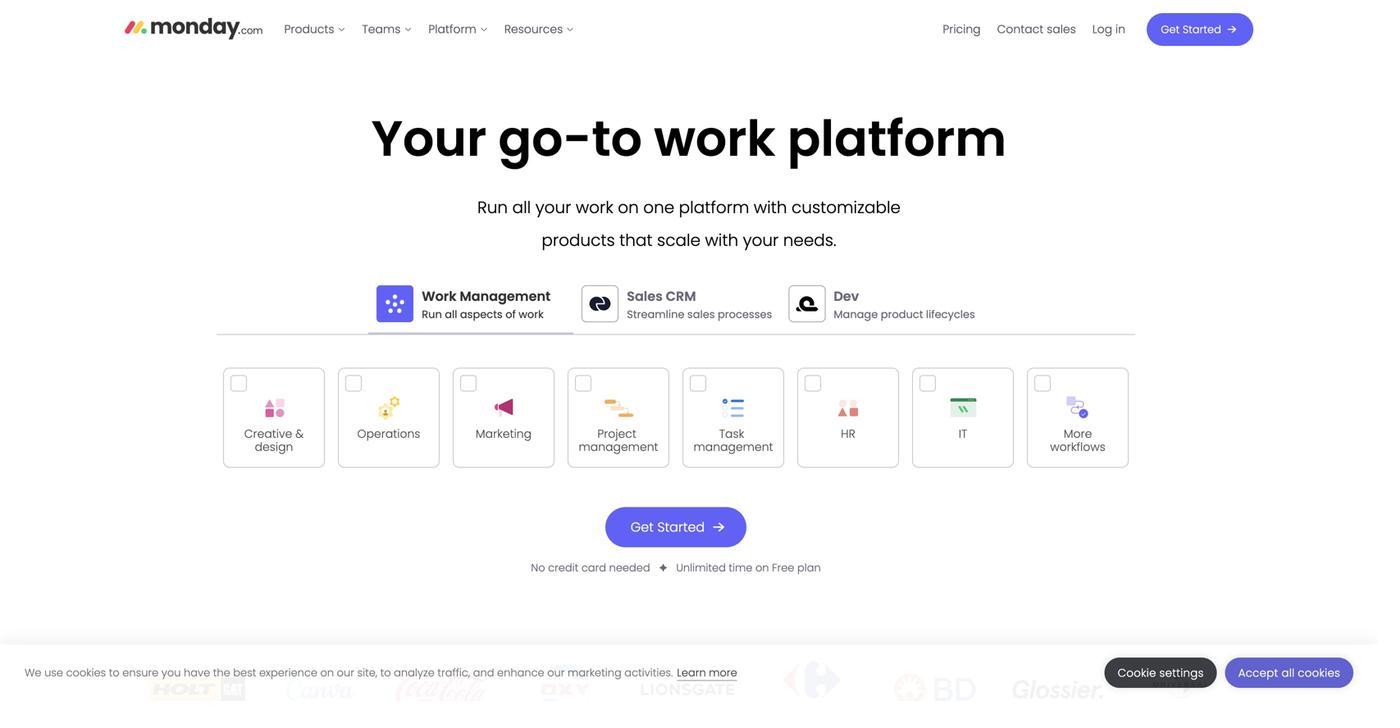 Task type: locate. For each thing, give the bounding box(es) containing it.
card
[[582, 561, 606, 576]]

1 vertical spatial run
[[422, 307, 442, 322]]

cookies for all
[[1298, 666, 1341, 681]]

0 horizontal spatial platform
[[679, 196, 750, 219]]

all inside the work management run all aspects of work
[[445, 307, 457, 322]]

0 vertical spatial get started button
[[1147, 13, 1254, 46]]

1 vertical spatial all
[[445, 307, 457, 322]]

get started right the in
[[1161, 22, 1222, 37]]

aspects
[[460, 307, 503, 322]]

1 horizontal spatial started
[[1183, 22, 1222, 37]]

our right enhance
[[547, 666, 565, 681]]

group
[[217, 361, 1136, 475]]

1 horizontal spatial run
[[478, 196, 508, 219]]

group containing creative & design
[[217, 361, 1136, 475]]

accept
[[1239, 666, 1279, 681]]

0 horizontal spatial started
[[658, 518, 705, 537]]

our left site,
[[337, 666, 354, 681]]

2 list from the left
[[935, 0, 1134, 59]]

accept all cookies button
[[1226, 658, 1354, 688]]

0 horizontal spatial sales
[[688, 307, 715, 322]]

manage
[[834, 307, 878, 322]]

dialog
[[0, 645, 1379, 702]]

0 vertical spatial platform
[[788, 104, 1007, 173]]

1 horizontal spatial platform
[[788, 104, 1007, 173]]

cookies
[[66, 666, 106, 681], [1298, 666, 1341, 681]]

on
[[618, 196, 639, 219], [756, 561, 769, 576], [320, 666, 334, 681]]

bd image
[[887, 667, 984, 702]]

contact sales
[[997, 21, 1076, 37]]

all down work
[[445, 307, 457, 322]]

get started button right the in
[[1147, 13, 1254, 46]]

0 horizontal spatial get started button
[[605, 507, 747, 548]]

one
[[644, 196, 675, 219]]

1 horizontal spatial get started button
[[1147, 13, 1254, 46]]

0 horizontal spatial on
[[320, 666, 334, 681]]

sales
[[627, 287, 663, 306]]

management
[[579, 439, 659, 455], [694, 439, 773, 455]]

tasks image
[[717, 392, 750, 424]]

with up the needs.
[[754, 196, 787, 219]]

started inside the main element
[[1183, 22, 1222, 37]]

2 vertical spatial all
[[1282, 666, 1295, 681]]

0 horizontal spatial get started
[[631, 518, 705, 537]]

holtcat image
[[149, 678, 245, 702]]

all
[[512, 196, 531, 219], [445, 307, 457, 322], [1282, 666, 1295, 681]]

marketing
[[568, 666, 622, 681]]

0 horizontal spatial with
[[705, 229, 739, 252]]

platform link
[[420, 16, 496, 43]]

0 horizontal spatial management
[[579, 439, 659, 455]]

your up products
[[536, 196, 571, 219]]

2 horizontal spatial all
[[1282, 666, 1295, 681]]

1 horizontal spatial management
[[694, 439, 773, 455]]

best
[[233, 666, 256, 681]]

1 horizontal spatial with
[[754, 196, 787, 219]]

platform
[[788, 104, 1007, 173], [679, 196, 750, 219]]

1 vertical spatial started
[[658, 518, 705, 537]]

work right of
[[519, 307, 544, 322]]

your left the needs.
[[743, 229, 779, 252]]

1 horizontal spatial list
[[935, 0, 1134, 59]]

it
[[959, 426, 968, 442]]

1 horizontal spatial work
[[576, 196, 614, 219]]

started for get started button inside the main element
[[1183, 22, 1222, 37]]

2 horizontal spatial work
[[654, 104, 776, 173]]

0 horizontal spatial get
[[631, 518, 654, 537]]

on right experience
[[320, 666, 334, 681]]

1 horizontal spatial sales
[[1047, 21, 1076, 37]]

management inside option
[[694, 439, 773, 455]]

sales down crm
[[688, 307, 715, 322]]

cookie
[[1118, 666, 1157, 681]]

Project management checkbox
[[568, 368, 670, 468]]

products that scale with your needs.
[[542, 229, 837, 252]]

operations
[[357, 426, 420, 442]]

1 vertical spatial get started
[[631, 518, 705, 537]]

more
[[709, 666, 737, 681]]

all for accept
[[1282, 666, 1295, 681]]

product
[[881, 307, 923, 322]]

0 vertical spatial get started
[[1161, 22, 1222, 37]]

Creative & design checkbox
[[223, 368, 325, 468]]

ensure
[[122, 666, 159, 681]]

2 our from the left
[[547, 666, 565, 681]]

products link
[[276, 16, 354, 43]]

to
[[592, 104, 642, 173], [109, 666, 120, 681], [380, 666, 391, 681]]

management down projects icon
[[579, 439, 659, 455]]

go-
[[498, 104, 592, 173]]

get started inside the main element
[[1161, 22, 1222, 37]]

management down tasks image
[[694, 439, 773, 455]]

cookies inside button
[[1298, 666, 1341, 681]]

get for get started button inside the main element
[[1161, 22, 1180, 37]]

sales inside the main element
[[1047, 21, 1076, 37]]

1 horizontal spatial our
[[547, 666, 565, 681]]

on left free
[[756, 561, 769, 576]]

1 horizontal spatial cookies
[[1298, 666, 1341, 681]]

crm dark image
[[582, 285, 619, 322]]

0 vertical spatial on
[[618, 196, 639, 219]]

traffic,
[[438, 666, 470, 681]]

with right scale
[[705, 229, 739, 252]]

1 list from the left
[[276, 0, 583, 59]]

teams link
[[354, 16, 420, 43]]

and
[[473, 666, 494, 681]]

2 horizontal spatial on
[[756, 561, 769, 576]]

get started up ✦
[[631, 518, 705, 537]]

dialog containing cookie settings
[[0, 645, 1379, 702]]

it image
[[947, 392, 980, 424]]

1 horizontal spatial your
[[743, 229, 779, 252]]

enhance
[[497, 666, 545, 681]]

contact sales link
[[989, 16, 1085, 43]]

oxy image
[[537, 662, 596, 702]]

1 vertical spatial sales
[[688, 307, 715, 322]]

site,
[[357, 666, 378, 681]]

canva image
[[272, 679, 368, 701]]

0 horizontal spatial all
[[445, 307, 457, 322]]

get inside the main element
[[1161, 22, 1180, 37]]

products
[[284, 21, 334, 37]]

management for project
[[579, 439, 659, 455]]

we
[[25, 666, 41, 681]]

2 cookies from the left
[[1298, 666, 1341, 681]]

your go-to work platform
[[372, 104, 1007, 173]]

0 horizontal spatial cookies
[[66, 666, 106, 681]]

started up no credit card needed   ✦   unlimited time on free plan
[[658, 518, 705, 537]]

management inside option
[[579, 439, 659, 455]]

HR checkbox
[[798, 368, 899, 468]]

0 vertical spatial work
[[654, 104, 776, 173]]

creative image
[[258, 392, 290, 424]]

get up 'needed'
[[631, 518, 654, 537]]

Task management checkbox
[[683, 368, 784, 468]]

0 vertical spatial run
[[478, 196, 508, 219]]

in
[[1116, 21, 1126, 37]]

started
[[1183, 22, 1222, 37], [658, 518, 705, 537]]

&
[[296, 426, 304, 442]]

1 horizontal spatial get
[[1161, 22, 1180, 37]]

1 management from the left
[[579, 439, 659, 455]]

sales inside sales crm streamline sales processes
[[688, 307, 715, 322]]

needed
[[609, 561, 650, 576]]

crm color image
[[582, 285, 619, 322]]

started right the in
[[1183, 22, 1222, 37]]

get right the in
[[1161, 22, 1180, 37]]

that
[[620, 229, 653, 252]]

1 horizontal spatial all
[[512, 196, 531, 219]]

0 vertical spatial all
[[512, 196, 531, 219]]

list
[[276, 0, 583, 59], [935, 0, 1134, 59]]

hr image
[[832, 392, 865, 424]]

1 our from the left
[[337, 666, 354, 681]]

main element
[[276, 0, 1254, 59]]

list containing pricing
[[935, 0, 1134, 59]]

accept all cookies
[[1239, 666, 1341, 681]]

sales
[[1047, 21, 1076, 37], [688, 307, 715, 322]]

0 vertical spatial sales
[[1047, 21, 1076, 37]]

creative & design
[[244, 426, 304, 455]]

work up run all your work on one platform with customizable
[[654, 104, 776, 173]]

all right the accept
[[1282, 666, 1295, 681]]

platform
[[429, 21, 477, 37]]

all inside accept all cookies button
[[1282, 666, 1295, 681]]

1 horizontal spatial get started
[[1161, 22, 1222, 37]]

work for platform
[[654, 104, 776, 173]]

credit
[[548, 561, 579, 576]]

2 vertical spatial on
[[320, 666, 334, 681]]

1 vertical spatial get
[[631, 518, 654, 537]]

cookies right use
[[66, 666, 106, 681]]

get started
[[1161, 22, 1222, 37], [631, 518, 705, 537]]

streamline
[[627, 307, 685, 322]]

scale
[[657, 229, 701, 252]]

work up products
[[576, 196, 614, 219]]

cookie settings button
[[1105, 658, 1217, 688]]

0 vertical spatial started
[[1183, 22, 1222, 37]]

get
[[1161, 22, 1180, 37], [631, 518, 654, 537]]

0 horizontal spatial work
[[519, 307, 544, 322]]

2 management from the left
[[694, 439, 773, 455]]

get started button
[[1147, 13, 1254, 46], [605, 507, 747, 548]]

project management
[[579, 426, 659, 455]]

cookies right the accept
[[1298, 666, 1341, 681]]

with
[[754, 196, 787, 219], [705, 229, 739, 252]]

2 horizontal spatial to
[[592, 104, 642, 173]]

all for run
[[512, 196, 531, 219]]

wm dark image
[[377, 285, 414, 322]]

of
[[506, 307, 516, 322]]

use
[[44, 666, 63, 681]]

your
[[536, 196, 571, 219], [743, 229, 779, 252]]

work
[[654, 104, 776, 173], [576, 196, 614, 219], [519, 307, 544, 322]]

get started button inside the main element
[[1147, 13, 1254, 46]]

analyze
[[394, 666, 435, 681]]

monday.com logo image
[[125, 11, 263, 45]]

carrefour image
[[777, 662, 848, 702]]

on left one
[[618, 196, 639, 219]]

0 horizontal spatial run
[[422, 307, 442, 322]]

ops image
[[373, 392, 405, 424]]

learn
[[677, 666, 706, 681]]

2 vertical spatial work
[[519, 307, 544, 322]]

get started button up no credit card needed   ✦   unlimited time on free plan
[[605, 507, 747, 548]]

workflows
[[1051, 439, 1106, 455]]

time
[[729, 561, 753, 576]]

all down "go-"
[[512, 196, 531, 219]]

0 horizontal spatial our
[[337, 666, 354, 681]]

1 cookies from the left
[[66, 666, 106, 681]]

1 vertical spatial work
[[576, 196, 614, 219]]

sales right contact
[[1047, 21, 1076, 37]]

0 horizontal spatial your
[[536, 196, 571, 219]]

settings
[[1160, 666, 1204, 681]]

work management run all aspects of work
[[422, 287, 551, 322]]

management
[[460, 287, 551, 306]]

0 horizontal spatial list
[[276, 0, 583, 59]]

coca cola image
[[395, 663, 492, 702]]

0 vertical spatial get
[[1161, 22, 1180, 37]]



Task type: describe. For each thing, give the bounding box(es) containing it.
sales crm streamline sales processes
[[627, 287, 772, 322]]

lionsgate image
[[641, 678, 738, 702]]

started for the bottommost get started button
[[658, 518, 705, 537]]

resources link
[[496, 16, 583, 43]]

lifecycles
[[926, 307, 975, 322]]

work inside the work management run all aspects of work
[[519, 307, 544, 322]]

list containing products
[[276, 0, 583, 59]]

creative
[[244, 426, 292, 442]]

unlimited
[[676, 561, 726, 576]]

no credit card needed   ✦   unlimited time on free plan
[[531, 561, 821, 576]]

work
[[422, 287, 457, 306]]

crm
[[666, 287, 696, 306]]

hr
[[841, 426, 856, 442]]

work for on
[[576, 196, 614, 219]]

marketing image
[[487, 392, 520, 424]]

1 vertical spatial platform
[[679, 196, 750, 219]]

1 horizontal spatial to
[[380, 666, 391, 681]]

1 vertical spatial with
[[705, 229, 739, 252]]

have
[[184, 666, 210, 681]]

no
[[531, 561, 545, 576]]

cookies for use
[[66, 666, 106, 681]]

needs.
[[783, 229, 837, 252]]

project
[[598, 426, 637, 442]]

processes
[[718, 307, 772, 322]]

dev manage product lifecycles
[[834, 287, 975, 322]]

log
[[1093, 21, 1113, 37]]

run all your work on one platform with customizable
[[478, 196, 901, 219]]

more
[[1064, 426, 1092, 442]]

pricing link
[[935, 16, 989, 43]]

you
[[161, 666, 181, 681]]

on inside dialog
[[320, 666, 334, 681]]

your
[[372, 104, 487, 173]]

IT checkbox
[[912, 368, 1014, 468]]

glossier image
[[1010, 680, 1107, 700]]

more workflows
[[1051, 426, 1106, 455]]

Operations checkbox
[[338, 368, 440, 468]]

0 horizontal spatial to
[[109, 666, 120, 681]]

task
[[719, 426, 745, 442]]

get started for the bottommost get started button
[[631, 518, 705, 537]]

1 vertical spatial your
[[743, 229, 779, 252]]

we use cookies to ensure you have the best experience on our site, to analyze traffic, and enhance our marketing activities. learn more
[[25, 666, 737, 681]]

log in
[[1093, 21, 1126, 37]]

get for the bottommost get started button
[[631, 518, 654, 537]]

design
[[255, 439, 293, 455]]

free
[[772, 561, 795, 576]]

dev color image
[[789, 285, 826, 322]]

resources
[[504, 21, 563, 37]]

More workflows checkbox
[[1027, 368, 1129, 468]]

projects image
[[602, 392, 635, 424]]

log in link
[[1085, 16, 1134, 43]]

learn more link
[[677, 666, 737, 681]]

dev
[[834, 287, 859, 306]]

cookie settings
[[1118, 666, 1204, 681]]

run inside the work management run all aspects of work
[[422, 307, 442, 322]]

management for task
[[694, 439, 773, 455]]

1 vertical spatial get started button
[[605, 507, 747, 548]]

Marketing checkbox
[[453, 368, 555, 468]]

task management
[[694, 426, 773, 455]]

wm color image
[[377, 285, 414, 322]]

0 vertical spatial your
[[536, 196, 571, 219]]

the
[[213, 666, 230, 681]]

1 horizontal spatial on
[[618, 196, 639, 219]]

teams
[[362, 21, 401, 37]]

activities.
[[625, 666, 673, 681]]

get started for get started button inside the main element
[[1161, 22, 1222, 37]]

✦
[[659, 561, 668, 576]]

more image
[[1062, 392, 1095, 424]]

0 vertical spatial with
[[754, 196, 787, 219]]

dev dark image
[[789, 285, 826, 322]]

plan
[[798, 561, 821, 576]]

customizable
[[792, 196, 901, 219]]

experience
[[259, 666, 318, 681]]

marketing
[[476, 426, 532, 442]]

universal music group image
[[1133, 672, 1230, 702]]

pricing
[[943, 21, 981, 37]]

contact
[[997, 21, 1044, 37]]

1 vertical spatial on
[[756, 561, 769, 576]]

products
[[542, 229, 615, 252]]



Task type: vqa. For each thing, say whether or not it's contained in the screenshot.
platform
yes



